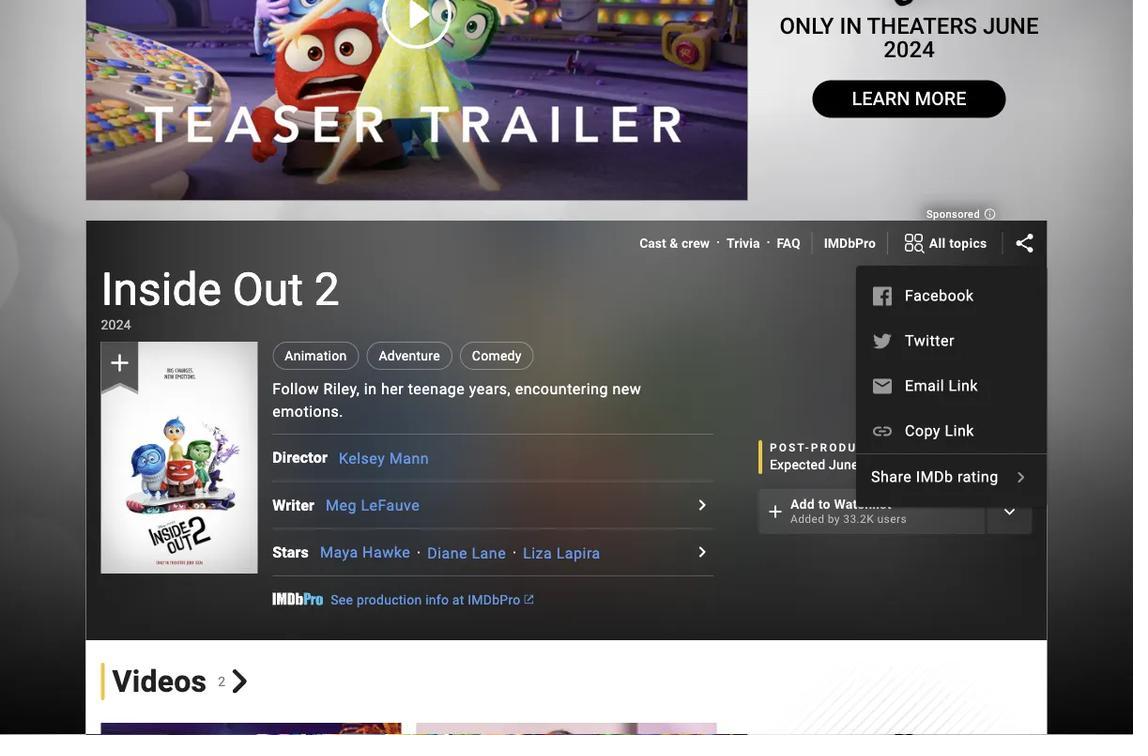 Task type: describe. For each thing, give the bounding box(es) containing it.
maya hawke
[[320, 545, 411, 563]]

lefauve
[[361, 497, 420, 515]]

inside out 2 2024
[[101, 264, 340, 333]]

launch inline image
[[525, 596, 534, 605]]

liza lapira
[[523, 545, 601, 563]]

33.2k
[[844, 513, 875, 526]]

14 button
[[899, 289, 1029, 323]]

liza lapira button
[[523, 545, 601, 563]]

in
[[364, 380, 377, 398]]

post-
[[770, 442, 811, 455]]

cast & crew
[[640, 236, 710, 251]]

emotions.
[[273, 403, 344, 421]]

faq
[[777, 236, 801, 251]]

add image
[[765, 501, 787, 524]]

follow
[[273, 380, 319, 398]]

copy link
[[905, 423, 975, 441]]

stars button
[[273, 542, 320, 564]]

14
[[940, 295, 962, 317]]

chevron right inline image
[[228, 670, 252, 694]]

1 vertical spatial imdbpro
[[468, 593, 521, 608]]

cast & crew button
[[640, 234, 710, 253]]

animation button
[[273, 342, 359, 371]]

facebook image
[[872, 286, 894, 308]]

facebook
[[905, 287, 974, 305]]

riley,
[[324, 380, 360, 398]]

diane
[[428, 545, 468, 563]]

by
[[828, 513, 841, 526]]

all topics button
[[889, 229, 1003, 259]]

at
[[453, 593, 465, 608]]

email link
[[905, 378, 979, 395]]

2024 inside "inside out 2 2024"
[[101, 318, 131, 333]]

june
[[830, 457, 859, 473]]

expected
[[770, 457, 826, 473]]

crew
[[682, 236, 710, 251]]

share
[[872, 469, 912, 487]]

imdbpro button
[[825, 234, 876, 253]]

add title to another list image
[[999, 501, 1022, 524]]

all
[[930, 236, 946, 251]]

hawke
[[363, 545, 411, 563]]

kelsey
[[339, 450, 385, 468]]

to
[[819, 497, 831, 512]]

liza
[[523, 545, 553, 563]]

writer button
[[273, 495, 326, 517]]

copy
[[905, 423, 941, 441]]

adventure button
[[367, 342, 453, 371]]

diane lane
[[428, 545, 506, 563]]

comedy
[[472, 349, 522, 364]]

2024 button
[[101, 316, 131, 335]]

see full cast and crew image
[[691, 542, 714, 564]]

info
[[426, 593, 449, 608]]

users
[[878, 513, 907, 526]]

adventure
[[379, 349, 440, 364]]

email link link
[[857, 364, 1048, 409]]

2024 inside post-production expected june 14, 2024
[[884, 457, 915, 473]]

post-production expected june 14, 2024
[[770, 442, 915, 473]]

see production info at imdbpro link
[[273, 591, 534, 610]]

lane
[[472, 545, 506, 563]]

menu containing facebook
[[857, 274, 1048, 500]]

share on social media image
[[1014, 233, 1037, 255]]

added
[[791, 513, 825, 526]]

see full cast and crew image
[[691, 495, 714, 517]]

arrow drop up image
[[964, 295, 986, 318]]



Task type: vqa. For each thing, say whether or not it's contained in the screenshot.
SPONSORED
yes



Task type: locate. For each thing, give the bounding box(es) containing it.
out
[[233, 264, 303, 316]]

production down the hawke
[[357, 593, 422, 608]]

meg lefauve
[[326, 497, 420, 515]]

2024 right 14,
[[884, 457, 915, 473]]

0 vertical spatial production
[[811, 442, 900, 455]]

comedy button
[[460, 342, 534, 371]]

1 vertical spatial production
[[357, 593, 422, 608]]

0 vertical spatial imdbpro
[[825, 236, 876, 251]]

lapira
[[557, 545, 601, 563]]

1 horizontal spatial production
[[811, 442, 900, 455]]

link for email link
[[949, 378, 979, 395]]

link for copy link
[[945, 423, 975, 441]]

add
[[791, 497, 815, 512]]

meg lefauve button
[[326, 497, 420, 515]]

watchlist
[[835, 497, 892, 512]]

production for info
[[357, 593, 422, 608]]

2024
[[101, 318, 131, 333], [884, 457, 915, 473]]

imdbpro left "launch inline" icon
[[468, 593, 521, 608]]

0 vertical spatial 2
[[315, 264, 340, 316]]

see production info at imdbpro
[[331, 593, 521, 608]]

kelsey mann button
[[339, 450, 429, 468]]

trivia
[[727, 236, 760, 251]]

videos
[[112, 664, 207, 700]]

official teaser trailer image
[[101, 724, 402, 736]]

1 vertical spatial link
[[945, 423, 975, 441]]

writer
[[273, 497, 315, 515]]

maya
[[320, 545, 359, 563]]

2 left chevron right inline "icon"
[[218, 674, 226, 690]]

meg
[[326, 497, 357, 515]]

twitter
[[905, 333, 955, 350]]

twitter image
[[872, 331, 894, 353]]

lewis black, tony hale, liza lapira, amy poehler, phyllis smith, and maya hawke in inside out 2 (2024) image
[[101, 342, 258, 574]]

rating
[[958, 469, 999, 487]]

director
[[273, 450, 328, 467]]

link image
[[872, 421, 894, 444]]

share imdb rating link
[[857, 455, 1048, 500]]

menu
[[857, 274, 1048, 500]]

1 horizontal spatial imdbpro
[[825, 236, 876, 251]]

add to watchlist added by 33.2k users
[[791, 497, 907, 526]]

link inside menu item
[[945, 423, 975, 441]]

0 horizontal spatial production
[[357, 593, 422, 608]]

all topics
[[930, 236, 988, 251]]

years,
[[469, 380, 511, 398]]

email
[[905, 378, 945, 395]]

production inside post-production expected june 14, 2024
[[811, 442, 900, 455]]

14,
[[863, 457, 881, 473]]

trivia button
[[727, 234, 760, 253]]

2 inside "inside out 2 2024"
[[315, 264, 340, 316]]

see
[[331, 593, 353, 608]]

twitter link
[[857, 319, 1048, 364]]

0 horizontal spatial imdbpro
[[468, 593, 521, 608]]

copy link menu item
[[857, 409, 1048, 454]]

kelsey mann
[[339, 450, 429, 468]]

&
[[670, 236, 679, 251]]

link right copy
[[945, 423, 975, 441]]

diane lane button
[[428, 545, 506, 563]]

email image
[[872, 376, 894, 398]]

faq button
[[777, 234, 801, 253]]

1 vertical spatial 2
[[218, 674, 226, 690]]

imdbpro
[[825, 236, 876, 251], [468, 593, 521, 608]]

inside
[[101, 264, 222, 316]]

amy poehler reveals the 'inside out' scene that gives her the feels image
[[417, 724, 717, 736]]

2 right out
[[315, 264, 340, 316]]

production for expected
[[811, 442, 900, 455]]

1 vertical spatial 2024
[[884, 457, 915, 473]]

chevron right image
[[1010, 467, 1033, 490]]

mann
[[390, 450, 429, 468]]

0 horizontal spatial 2024
[[101, 318, 131, 333]]

encountering
[[515, 380, 609, 398]]

maya hawke button
[[320, 545, 411, 563]]

topics
[[950, 236, 988, 251]]

her
[[381, 380, 404, 398]]

link right email
[[949, 378, 979, 395]]

imdb
[[916, 469, 954, 487]]

sponsored
[[927, 209, 984, 221]]

1 horizontal spatial 2
[[315, 264, 340, 316]]

1 horizontal spatial 2024
[[884, 457, 915, 473]]

stars
[[273, 544, 309, 562]]

2024 down the inside at top left
[[101, 318, 131, 333]]

cast
[[640, 236, 667, 251]]

2
[[315, 264, 340, 316], [218, 674, 226, 690]]

see full cast and crew element
[[273, 447, 339, 470]]

teenage
[[408, 380, 465, 398]]

follow riley, in her teenage years, encountering new emotions.
[[273, 380, 642, 421]]

animation
[[285, 349, 347, 364]]

categories image
[[904, 233, 926, 255]]

0 horizontal spatial 2
[[218, 674, 226, 690]]

share imdb rating
[[872, 469, 999, 487]]

new
[[613, 380, 642, 398]]

facebook link
[[857, 274, 1048, 319]]

production up june
[[811, 442, 900, 455]]

production
[[811, 442, 900, 455], [357, 593, 422, 608]]

0 vertical spatial link
[[949, 378, 979, 395]]

group
[[101, 342, 258, 574], [101, 724, 402, 736], [417, 724, 717, 736]]

imdbpro right faq
[[825, 236, 876, 251]]

0 vertical spatial 2024
[[101, 318, 131, 333]]

link
[[949, 378, 979, 395], [945, 423, 975, 441]]



